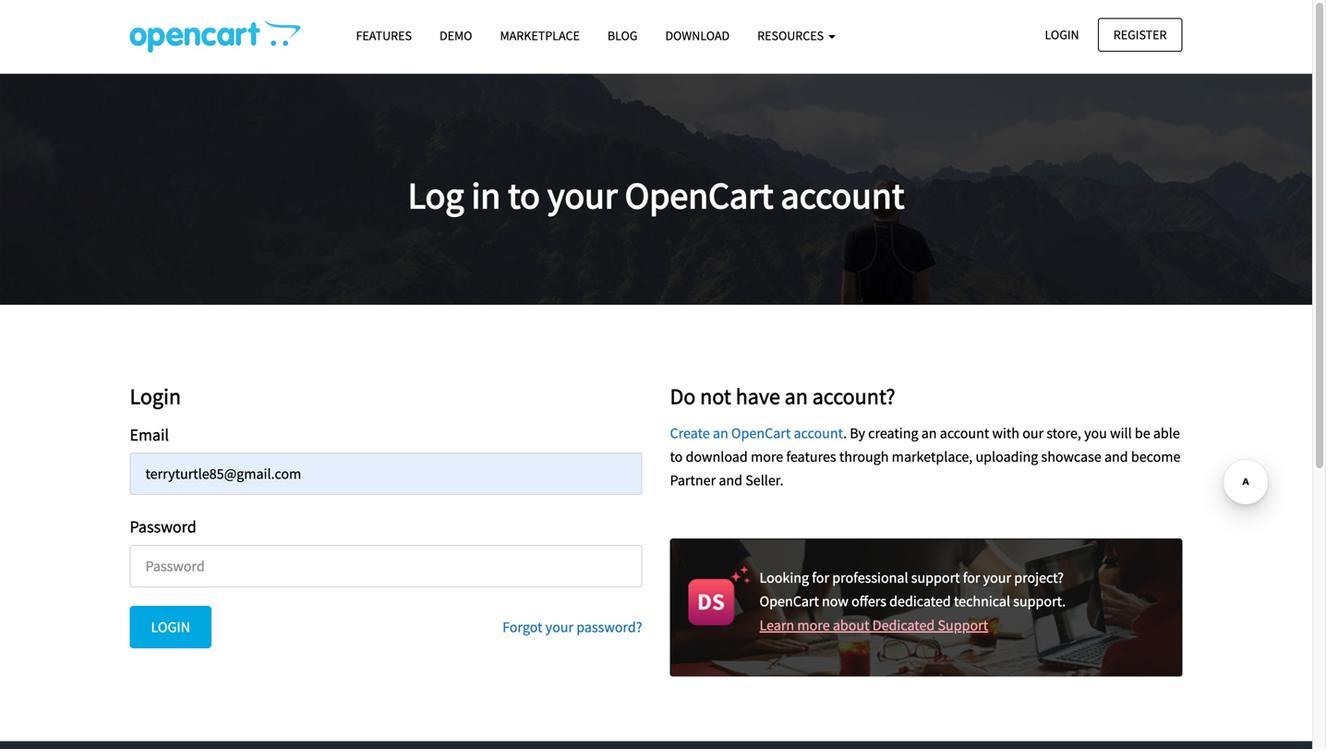 Task type: describe. For each thing, give the bounding box(es) containing it.
1 vertical spatial login
[[130, 382, 181, 410]]

account inside . by creating an account with our store, you will be able to download more features through marketplace, uploading showcase and become partner and seller.
[[940, 424, 989, 442]]

to inside . by creating an account with our store, you will be able to download more features through marketplace, uploading showcase and become partner and seller.
[[670, 447, 683, 466]]

seller.
[[746, 471, 784, 489]]

do not have an account?
[[670, 382, 895, 410]]

login for login button
[[151, 618, 190, 636]]

professional
[[832, 569, 908, 587]]

not
[[700, 382, 731, 410]]

an for . by creating an account with our store, you will be able to download more features through marketplace, uploading showcase and become partner and seller.
[[922, 424, 937, 442]]

2 vertical spatial your
[[546, 618, 574, 636]]

resources link
[[744, 19, 850, 52]]

register link
[[1098, 18, 1183, 52]]

.
[[843, 424, 847, 442]]

demo
[[440, 27, 472, 44]]

marketplace link
[[486, 19, 594, 52]]

showcase
[[1041, 447, 1102, 466]]

features
[[356, 27, 412, 44]]

dedicated
[[890, 592, 951, 611]]

resources
[[758, 27, 827, 44]]

password
[[130, 516, 196, 537]]

technical
[[954, 592, 1010, 611]]

your inside looking for professional support for your project? opencart now offers dedicated technical support. learn more about dedicated support
[[983, 569, 1011, 587]]

download
[[665, 27, 730, 44]]

1 vertical spatial opencart
[[731, 424, 791, 442]]

you
[[1084, 424, 1107, 442]]

project?
[[1014, 569, 1064, 587]]

blog link
[[594, 19, 652, 52]]

will
[[1110, 424, 1132, 442]]

about
[[833, 616, 870, 634]]

register
[[1114, 26, 1167, 43]]

log in to your opencart account
[[408, 172, 905, 218]]

an for do not have an account?
[[785, 382, 808, 410]]

marketplace
[[500, 27, 580, 44]]

log
[[408, 172, 464, 218]]

login link
[[1029, 18, 1095, 52]]

more for about
[[797, 616, 830, 634]]

login for "login" link on the top right of the page
[[1045, 26, 1079, 43]]

password?
[[577, 618, 642, 636]]

support
[[911, 569, 960, 587]]

marketplace,
[[892, 447, 973, 466]]

1 horizontal spatial and
[[1105, 447, 1128, 466]]

0 vertical spatial opencart
[[625, 172, 774, 218]]

forgot
[[503, 618, 543, 636]]

now
[[822, 592, 849, 611]]

support
[[938, 616, 988, 634]]

in
[[471, 172, 501, 218]]

Password password field
[[130, 545, 642, 587]]

support.
[[1013, 592, 1066, 611]]

blog
[[608, 27, 638, 44]]

0 vertical spatial your
[[548, 172, 618, 218]]

looking for professional support for your project? opencart now offers dedicated technical support. learn more about dedicated support
[[760, 569, 1066, 634]]

have
[[736, 382, 780, 410]]

offers
[[852, 592, 887, 611]]



Task type: vqa. For each thing, say whether or not it's contained in the screenshot.
bottommost more
yes



Task type: locate. For each thing, give the bounding box(es) containing it.
uploading
[[976, 447, 1038, 466]]

0 horizontal spatial for
[[812, 569, 829, 587]]

1 horizontal spatial for
[[963, 569, 980, 587]]

login inside button
[[151, 618, 190, 636]]

0 horizontal spatial and
[[719, 471, 743, 489]]

1 for from the left
[[812, 569, 829, 587]]

create an opencart account
[[670, 424, 843, 442]]

be
[[1135, 424, 1150, 442]]

create
[[670, 424, 710, 442]]

1 vertical spatial to
[[670, 447, 683, 466]]

2 horizontal spatial an
[[922, 424, 937, 442]]

2 vertical spatial login
[[151, 618, 190, 636]]

features link
[[342, 19, 426, 52]]

more inside . by creating an account with our store, you will be able to download more features through marketplace, uploading showcase and become partner and seller.
[[751, 447, 783, 466]]

0 vertical spatial to
[[508, 172, 540, 218]]

account?
[[812, 382, 895, 410]]

learn more about dedicated support link
[[760, 616, 988, 634]]

1 vertical spatial and
[[719, 471, 743, 489]]

login button
[[130, 606, 211, 648]]

for up the now
[[812, 569, 829, 587]]

download
[[686, 447, 748, 466]]

and down "download"
[[719, 471, 743, 489]]

. by creating an account with our store, you will be able to download more features through marketplace, uploading showcase and become partner and seller.
[[670, 424, 1181, 489]]

1 horizontal spatial to
[[670, 447, 683, 466]]

2 vertical spatial opencart
[[760, 592, 819, 611]]

dedicated
[[873, 616, 935, 634]]

opencart
[[625, 172, 774, 218], [731, 424, 791, 442], [760, 592, 819, 611]]

more down the now
[[797, 616, 830, 634]]

and
[[1105, 447, 1128, 466], [719, 471, 743, 489]]

1 horizontal spatial an
[[785, 382, 808, 410]]

to right in on the top left of the page
[[508, 172, 540, 218]]

through
[[839, 447, 889, 466]]

opencart inside looking for professional support for your project? opencart now offers dedicated technical support. learn more about dedicated support
[[760, 592, 819, 611]]

1 horizontal spatial more
[[797, 616, 830, 634]]

0 vertical spatial login
[[1045, 26, 1079, 43]]

for
[[812, 569, 829, 587], [963, 569, 980, 587]]

creating
[[868, 424, 919, 442]]

become
[[1131, 447, 1181, 466]]

store,
[[1047, 424, 1081, 442]]

more for features
[[751, 447, 783, 466]]

opencart - account login image
[[130, 19, 301, 53]]

account
[[781, 172, 905, 218], [794, 424, 843, 442], [940, 424, 989, 442]]

to down the 'create'
[[670, 447, 683, 466]]

more up seller. on the right of page
[[751, 447, 783, 466]]

for up technical
[[963, 569, 980, 587]]

an inside . by creating an account with our store, you will be able to download more features through marketplace, uploading showcase and become partner and seller.
[[922, 424, 937, 442]]

do
[[670, 382, 696, 410]]

an up "download"
[[713, 424, 728, 442]]

an
[[785, 382, 808, 410], [713, 424, 728, 442], [922, 424, 937, 442]]

demo link
[[426, 19, 486, 52]]

able
[[1153, 424, 1180, 442]]

forgot your password?
[[503, 618, 642, 636]]

Email text field
[[130, 453, 642, 495]]

1 vertical spatial more
[[797, 616, 830, 634]]

0 vertical spatial and
[[1105, 447, 1128, 466]]

your
[[548, 172, 618, 218], [983, 569, 1011, 587], [546, 618, 574, 636]]

by
[[850, 424, 865, 442]]

download link
[[652, 19, 744, 52]]

looking
[[760, 569, 809, 587]]

2 for from the left
[[963, 569, 980, 587]]

login
[[1045, 26, 1079, 43], [130, 382, 181, 410], [151, 618, 190, 636]]

with
[[992, 424, 1020, 442]]

features
[[786, 447, 836, 466]]

0 horizontal spatial to
[[508, 172, 540, 218]]

more
[[751, 447, 783, 466], [797, 616, 830, 634]]

learn
[[760, 616, 794, 634]]

create an opencart account link
[[670, 424, 843, 442]]

0 horizontal spatial an
[[713, 424, 728, 442]]

partner
[[670, 471, 716, 489]]

to
[[508, 172, 540, 218], [670, 447, 683, 466]]

our
[[1023, 424, 1044, 442]]

and down will
[[1105, 447, 1128, 466]]

an up marketplace,
[[922, 424, 937, 442]]

forgot your password? link
[[503, 618, 642, 636]]

email
[[130, 424, 169, 445]]

0 horizontal spatial more
[[751, 447, 783, 466]]

1 vertical spatial your
[[983, 569, 1011, 587]]

an right have
[[785, 382, 808, 410]]

more inside looking for professional support for your project? opencart now offers dedicated technical support. learn more about dedicated support
[[797, 616, 830, 634]]

0 vertical spatial more
[[751, 447, 783, 466]]



